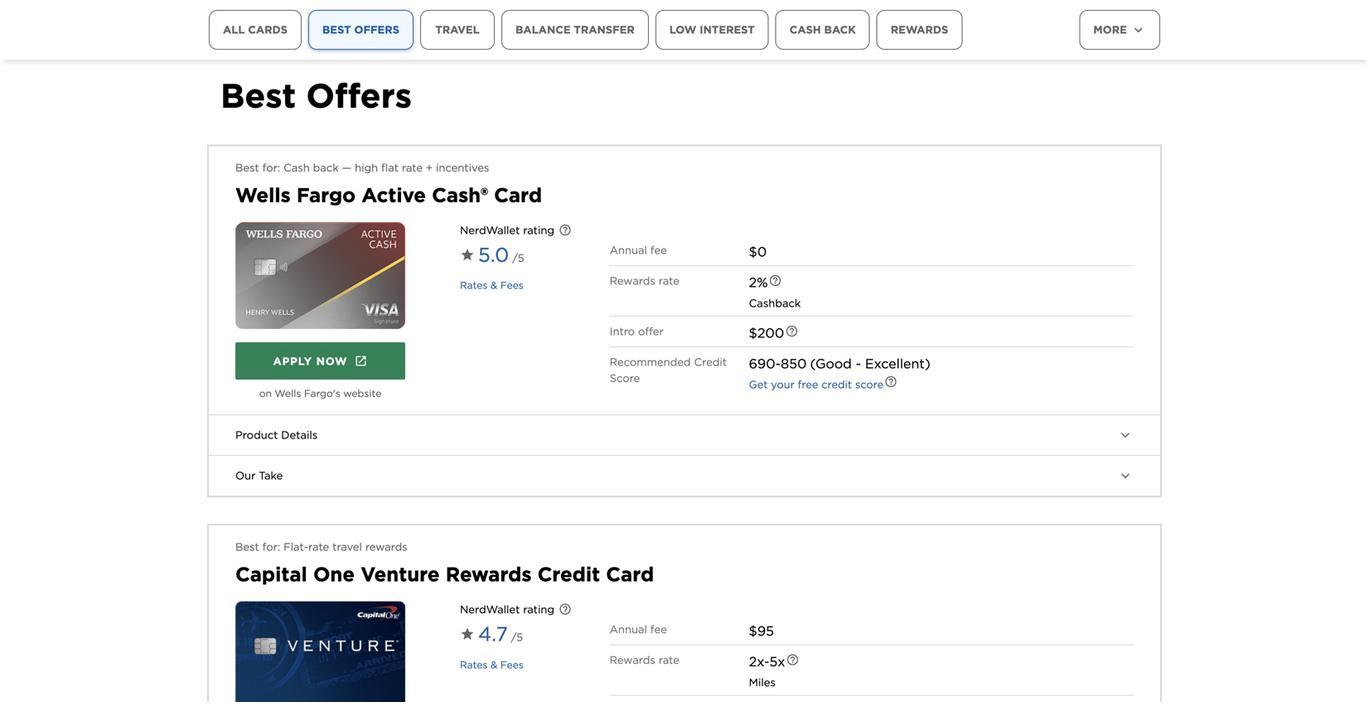 Task type: describe. For each thing, give the bounding box(es) containing it.
4.7
[[478, 622, 508, 647]]

capital one venture rewards credit card
[[236, 563, 654, 587]]

capital one venture rewards credit card link
[[236, 563, 654, 587]]

for: for capital
[[263, 541, 280, 554]]

balance transfer link
[[502, 10, 649, 50]]

annual fee for capital one venture rewards credit card
[[610, 623, 667, 636]]

low
[[670, 23, 697, 36]]

more
[[1094, 23, 1128, 36]]

back
[[825, 23, 856, 36]]

fees for 4.7
[[501, 659, 524, 671]]

2x-
[[749, 654, 770, 670]]

5.0 /5
[[478, 243, 525, 267]]

intro
[[610, 325, 635, 338]]

score
[[856, 378, 884, 391]]

690
[[749, 356, 776, 372]]

intro offer
[[610, 325, 664, 338]]

$200
[[749, 325, 785, 341]]

get your free credit score link
[[749, 378, 884, 391]]

cash®
[[432, 183, 488, 207]]

reward rate details image for capital one venture rewards credit card
[[787, 654, 800, 667]]

all
[[223, 23, 245, 36]]

rewards inside product offers quick filters tab list
[[891, 23, 949, 36]]

best for: cash back — high flat rate + incentives
[[236, 161, 490, 174]]

our
[[236, 469, 256, 482]]

cash back
[[790, 23, 856, 36]]

best offers link
[[308, 10, 414, 50]]

how are nerdwallet's ratings determined? image
[[559, 603, 572, 616]]

2%
[[749, 274, 768, 291]]

0 horizontal spatial card
[[494, 183, 542, 207]]

reward rate details image for wells fargo active cash® card
[[769, 274, 782, 287]]

rating for card
[[524, 224, 555, 237]]

nerdwallet for 4.7
[[460, 603, 520, 616]]

annual for wells fargo active cash® card
[[610, 244, 648, 257]]

best offers inside "link"
[[322, 23, 400, 36]]

recommended
[[610, 356, 691, 369]]

/5 for 4.7
[[511, 631, 523, 644]]

1 - from the left
[[776, 356, 781, 372]]

rates & fees for 4.7
[[460, 659, 524, 671]]

offer
[[639, 325, 664, 338]]

recommended credit score
[[610, 356, 727, 385]]

miles
[[749, 676, 776, 689]]

5.0
[[478, 243, 509, 267]]

fargo
[[297, 183, 356, 207]]

high
[[355, 161, 378, 174]]

wells fargo active cash® card
[[236, 183, 542, 207]]

more button
[[1080, 10, 1161, 50]]

travel link
[[420, 10, 495, 50]]

rates for 5.0
[[460, 280, 488, 292]]

& for 4.7
[[491, 659, 498, 671]]

2 - from the left
[[856, 356, 862, 372]]

rates & fees for 5.0
[[460, 280, 524, 292]]

transfer
[[574, 23, 635, 36]]

take
[[259, 469, 283, 482]]

one
[[313, 563, 355, 587]]

best down all cards link
[[221, 75, 296, 116]]

our take
[[236, 469, 283, 482]]

fee for capital one venture rewards credit card
[[651, 623, 667, 636]]

& for 5.0
[[491, 280, 498, 292]]

credit inside recommended credit score
[[694, 356, 727, 369]]

fee for wells fargo active cash® card
[[651, 244, 667, 257]]

1 vertical spatial credit
[[538, 563, 600, 587]]

all cards link
[[209, 10, 302, 50]]

$0
[[749, 244, 767, 260]]

product details button
[[209, 416, 1161, 455]]

excellent)
[[866, 356, 931, 372]]

low interest link
[[656, 10, 769, 50]]

best inside "link"
[[322, 23, 351, 36]]

your
[[771, 378, 795, 391]]

on wells fargo's website
[[259, 388, 382, 400]]

cashback
[[749, 297, 801, 310]]

nerdwallet rating for 5.0
[[460, 224, 555, 237]]

product
[[236, 429, 278, 442]]

details
[[281, 429, 318, 442]]

best for: flat-rate travel rewards
[[236, 541, 408, 554]]

flat
[[382, 161, 399, 174]]

annual fee for wells fargo active cash® card
[[610, 244, 667, 257]]

$95
[[749, 623, 774, 639]]



Task type: locate. For each thing, give the bounding box(es) containing it.
for: left flat-
[[263, 541, 280, 554]]

rating left how are nerdwallet's ratings determined? icon
[[524, 224, 555, 237]]

1 rating from the top
[[524, 224, 555, 237]]

2 fees from the top
[[501, 659, 524, 671]]

/5
[[513, 252, 525, 265], [511, 631, 523, 644]]

reward rate details image
[[769, 274, 782, 287], [787, 654, 800, 667]]

1 fee from the top
[[651, 244, 667, 257]]

+
[[426, 161, 433, 174]]

travel
[[436, 23, 480, 36]]

best right cards
[[322, 23, 351, 36]]

0 vertical spatial best offers
[[322, 23, 400, 36]]

1 vertical spatial card
[[606, 563, 654, 587]]

active
[[362, 183, 426, 207]]

1 for: from the top
[[263, 161, 280, 174]]

0 vertical spatial annual
[[610, 244, 648, 257]]

0 vertical spatial rates & fees
[[460, 280, 524, 292]]

5x
[[770, 654, 786, 670]]

rate
[[402, 161, 423, 174], [659, 274, 680, 287], [309, 541, 329, 554], [659, 654, 680, 667]]

get your free credit score
[[749, 378, 884, 391]]

—
[[342, 161, 352, 174]]

rates
[[460, 280, 488, 292], [460, 659, 488, 671]]

2 annual fee from the top
[[610, 623, 667, 636]]

cards
[[248, 23, 288, 36]]

fees
[[501, 280, 524, 292], [501, 659, 524, 671]]

annual for capital one venture rewards credit card
[[610, 623, 648, 636]]

/5 right 5.0
[[513, 252, 525, 265]]

1 vertical spatial annual
[[610, 623, 648, 636]]

fees down 4.7 /5 in the left bottom of the page
[[501, 659, 524, 671]]

rates & fees link for 5.0
[[460, 280, 524, 292]]

1 horizontal spatial cash
[[790, 23, 822, 36]]

0 horizontal spatial reward rate details image
[[769, 274, 782, 287]]

0 vertical spatial nerdwallet rating
[[460, 224, 555, 237]]

1 vertical spatial &
[[491, 659, 498, 671]]

rates & fees link down 5.0
[[460, 280, 524, 292]]

2 rating from the top
[[524, 603, 555, 616]]

0 horizontal spatial -
[[776, 356, 781, 372]]

best offers
[[322, 23, 400, 36], [221, 75, 412, 116]]

travel
[[333, 541, 362, 554]]

balance
[[516, 23, 571, 36]]

card
[[494, 183, 542, 207], [606, 563, 654, 587]]

rewards
[[891, 23, 949, 36], [610, 274, 656, 287], [446, 563, 532, 587], [610, 654, 656, 667]]

annual
[[610, 244, 648, 257], [610, 623, 648, 636]]

venture
[[361, 563, 440, 587]]

nerdwallet
[[460, 224, 520, 237], [460, 603, 520, 616]]

annual fee
[[610, 244, 667, 257], [610, 623, 667, 636]]

1 rates & fees from the top
[[460, 280, 524, 292]]

2x-5x
[[749, 654, 786, 670]]

nerdwallet rating up 5.0 /5
[[460, 224, 555, 237]]

rating left how are nerdwallet's ratings determined? image
[[524, 603, 555, 616]]

0 vertical spatial nerdwallet
[[460, 224, 520, 237]]

0 vertical spatial /5
[[513, 252, 525, 265]]

credit up how are nerdwallet's ratings determined? image
[[538, 563, 600, 587]]

0 vertical spatial &
[[491, 280, 498, 292]]

1 vertical spatial rates & fees link
[[460, 659, 524, 671]]

1 rewards rate from the top
[[610, 274, 680, 287]]

1 horizontal spatial reward rate details image
[[787, 654, 800, 667]]

- up the score
[[856, 356, 862, 372]]

best left back
[[236, 161, 259, 174]]

wells fargo active cash® card link
[[236, 183, 542, 207]]

rewards rate for capital one venture rewards credit card
[[610, 654, 680, 667]]

nerdwallet rating for 4.7
[[460, 603, 555, 616]]

1 horizontal spatial -
[[856, 356, 862, 372]]

nerdwallet for 5.0
[[460, 224, 520, 237]]

0 vertical spatial offers
[[354, 23, 400, 36]]

get
[[749, 378, 768, 391]]

/5 for 5.0
[[513, 252, 525, 265]]

0 vertical spatial reward rate details image
[[769, 274, 782, 287]]

best
[[322, 23, 351, 36], [221, 75, 296, 116], [236, 161, 259, 174], [236, 541, 259, 554]]

wells right on
[[275, 388, 301, 400]]

rewards
[[366, 541, 408, 554]]

1 & from the top
[[491, 280, 498, 292]]

offers down best offers "link"
[[306, 75, 412, 116]]

fees down 5.0 /5
[[501, 280, 524, 292]]

on
[[259, 388, 272, 400]]

1 rates from the top
[[460, 280, 488, 292]]

1 vertical spatial wells
[[275, 388, 301, 400]]

2 & from the top
[[491, 659, 498, 671]]

-
[[776, 356, 781, 372], [856, 356, 862, 372]]

all cards
[[223, 23, 288, 36]]

1 horizontal spatial card
[[606, 563, 654, 587]]

850
[[781, 356, 807, 372]]

2 fee from the top
[[651, 623, 667, 636]]

rates for 4.7
[[460, 659, 488, 671]]

credit
[[822, 378, 853, 391]]

rating
[[524, 224, 555, 237], [524, 603, 555, 616]]

1 vertical spatial for:
[[263, 541, 280, 554]]

690 - 850 (good - excellent)
[[749, 356, 931, 372]]

rates & fees
[[460, 280, 524, 292], [460, 659, 524, 671]]

2 nerdwallet rating from the top
[[460, 603, 555, 616]]

1 horizontal spatial credit
[[694, 356, 727, 369]]

1 vertical spatial rewards rate
[[610, 654, 680, 667]]

flat-
[[284, 541, 309, 554]]

product offers quick filters tab list
[[209, 10, 1024, 96]]

1 vertical spatial rates & fees
[[460, 659, 524, 671]]

cash inside cash back link
[[790, 23, 822, 36]]

fargo's
[[304, 388, 341, 400]]

rates & fees down 4.7
[[460, 659, 524, 671]]

rates down 5.0
[[460, 280, 488, 292]]

/5 inside 5.0 /5
[[513, 252, 525, 265]]

0 vertical spatial annual fee
[[610, 244, 667, 257]]

rates & fees link down 4.7
[[460, 659, 524, 671]]

incentives
[[436, 161, 490, 174]]

1 vertical spatial /5
[[511, 631, 523, 644]]

& down 5.0
[[491, 280, 498, 292]]

product details
[[236, 429, 318, 442]]

1 vertical spatial nerdwallet
[[460, 603, 520, 616]]

rating for credit
[[524, 603, 555, 616]]

0 vertical spatial wells
[[236, 183, 291, 207]]

nerdwallet up 5.0
[[460, 224, 520, 237]]

1 vertical spatial fee
[[651, 623, 667, 636]]

rates & fees link for 4.7
[[460, 659, 524, 671]]

0 horizontal spatial credit
[[538, 563, 600, 587]]

apply
[[273, 355, 313, 368]]

our take button
[[209, 456, 1161, 496]]

offers
[[354, 23, 400, 36], [306, 75, 412, 116]]

wells fargo active cash® card card image image
[[236, 222, 406, 329]]

& down 4.7
[[491, 659, 498, 671]]

capital
[[236, 563, 307, 587]]

rewards link
[[877, 10, 963, 50]]

1 annual fee from the top
[[610, 244, 667, 257]]

0 vertical spatial cash
[[790, 23, 822, 36]]

back
[[313, 161, 339, 174]]

best up capital
[[236, 541, 259, 554]]

capital one venture rewards credit card card image image
[[236, 602, 406, 702]]

2 annual from the top
[[610, 623, 648, 636]]

1 vertical spatial reward rate details image
[[787, 654, 800, 667]]

for:
[[263, 161, 280, 174], [263, 541, 280, 554]]

/5 inside 4.7 /5
[[511, 631, 523, 644]]

1 vertical spatial fees
[[501, 659, 524, 671]]

1 nerdwallet rating from the top
[[460, 224, 555, 237]]

credit left 690 in the bottom right of the page
[[694, 356, 727, 369]]

cash back link
[[776, 10, 871, 50]]

1 rates & fees link from the top
[[460, 280, 524, 292]]

/5 right 4.7
[[511, 631, 523, 644]]

low interest
[[670, 23, 755, 36]]

apply now
[[273, 355, 348, 368]]

rewards rate for wells fargo active cash® card
[[610, 274, 680, 287]]

0 vertical spatial credit
[[694, 356, 727, 369]]

2 rewards rate from the top
[[610, 654, 680, 667]]

balance transfer
[[516, 23, 635, 36]]

4.7 /5
[[478, 622, 523, 647]]

for: for wells
[[263, 161, 280, 174]]

0 vertical spatial rates & fees link
[[460, 280, 524, 292]]

0 vertical spatial for:
[[263, 161, 280, 174]]

0 vertical spatial rates
[[460, 280, 488, 292]]

free
[[798, 378, 819, 391]]

for: left back
[[263, 161, 280, 174]]

nerdwallet rating
[[460, 224, 555, 237], [460, 603, 555, 616]]

offers left 'travel' at the top left of page
[[354, 23, 400, 36]]

intro offer details image
[[786, 325, 799, 338]]

fee
[[651, 244, 667, 257], [651, 623, 667, 636]]

1 nerdwallet from the top
[[460, 224, 520, 237]]

website
[[344, 388, 382, 400]]

2 nerdwallet from the top
[[460, 603, 520, 616]]

2 rates & fees link from the top
[[460, 659, 524, 671]]

rates & fees link
[[460, 280, 524, 292], [460, 659, 524, 671]]

rates & fees down 5.0
[[460, 280, 524, 292]]

0 horizontal spatial cash
[[284, 161, 310, 174]]

0 vertical spatial rating
[[524, 224, 555, 237]]

1 vertical spatial rates
[[460, 659, 488, 671]]

1 vertical spatial nerdwallet rating
[[460, 603, 555, 616]]

1 vertical spatial offers
[[306, 75, 412, 116]]

score
[[610, 372, 640, 385]]

0 vertical spatial rewards rate
[[610, 274, 680, 287]]

offers inside best offers "link"
[[354, 23, 400, 36]]

1 annual from the top
[[610, 244, 648, 257]]

more information about recommended credit score image
[[885, 375, 898, 388]]

1 vertical spatial annual fee
[[610, 623, 667, 636]]

0 vertical spatial fee
[[651, 244, 667, 257]]

1 fees from the top
[[501, 280, 524, 292]]

0 vertical spatial card
[[494, 183, 542, 207]]

(good
[[811, 356, 852, 372]]

now
[[316, 355, 348, 368]]

fees for 5.0
[[501, 280, 524, 292]]

wells left "fargo"
[[236, 183, 291, 207]]

1 vertical spatial best offers
[[221, 75, 412, 116]]

nerdwallet up 4.7
[[460, 603, 520, 616]]

2 for: from the top
[[263, 541, 280, 554]]

rewards rate
[[610, 274, 680, 287], [610, 654, 680, 667]]

wells
[[236, 183, 291, 207], [275, 388, 301, 400]]

credit
[[694, 356, 727, 369], [538, 563, 600, 587]]

0 vertical spatial fees
[[501, 280, 524, 292]]

rates down 4.7
[[460, 659, 488, 671]]

nerdwallet rating up 4.7 /5 in the left bottom of the page
[[460, 603, 555, 616]]

how are nerdwallet's ratings determined? image
[[559, 223, 572, 237]]

1 vertical spatial rating
[[524, 603, 555, 616]]

apply now link
[[236, 343, 406, 380]]

interest
[[700, 23, 755, 36]]

2 rates from the top
[[460, 659, 488, 671]]

- up the 'your'
[[776, 356, 781, 372]]

reward rate details image right 2%
[[769, 274, 782, 287]]

reward rate details image right 5x
[[787, 654, 800, 667]]

1 vertical spatial cash
[[284, 161, 310, 174]]

2 rates & fees from the top
[[460, 659, 524, 671]]



Task type: vqa. For each thing, say whether or not it's contained in the screenshot.
N/A to the top
no



